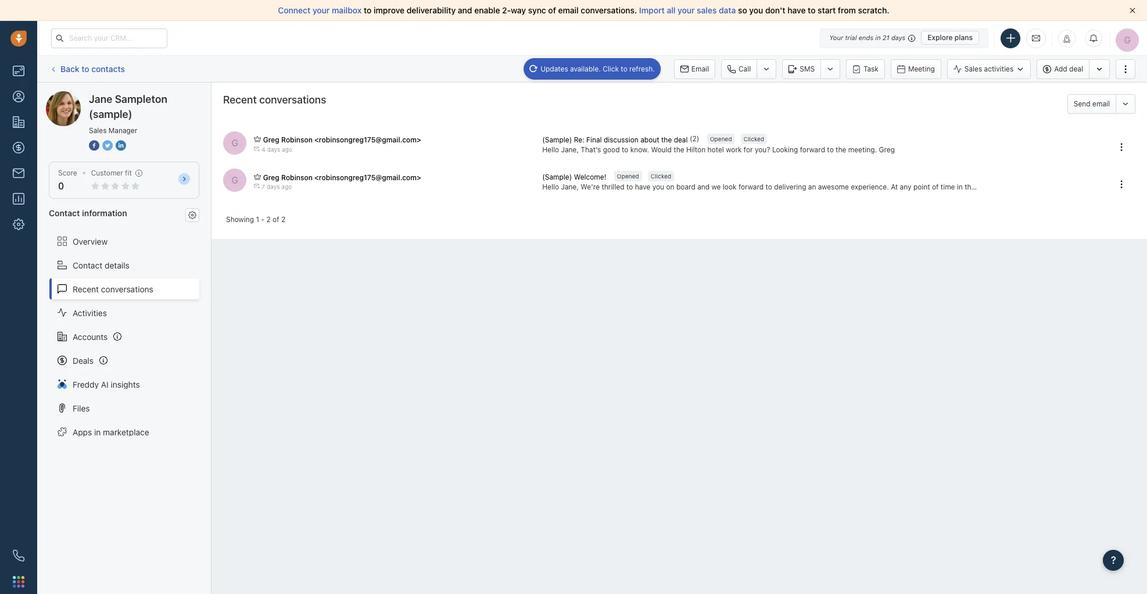 Task type: locate. For each thing, give the bounding box(es) containing it.
0 vertical spatial email
[[559, 5, 579, 15]]

21
[[883, 34, 890, 41]]

<robinsongreg175@gmail.com>
[[315, 136, 421, 144], [315, 173, 421, 182]]

1 vertical spatial conversations
[[101, 284, 153, 294]]

recent conversations
[[223, 94, 326, 106], [73, 284, 153, 294]]

0 horizontal spatial in
[[94, 427, 101, 437]]

back
[[60, 64, 79, 74]]

days right 21
[[892, 34, 906, 41]]

jane for jane sampleton (sample) sales manager
[[89, 93, 112, 105]]

1 robinson from the top
[[281, 136, 313, 144]]

contact information
[[49, 208, 127, 218]]

1 vertical spatial (sample)
[[543, 173, 572, 181]]

the up would
[[662, 135, 672, 144]]

0 vertical spatial clicked
[[744, 136, 765, 143]]

greg up 7 days ago
[[263, 173, 280, 182]]

recent up activities at bottom left
[[73, 284, 99, 294]]

0 button
[[58, 181, 64, 191]]

2 vertical spatial greg
[[263, 173, 280, 182]]

contact down the overview
[[73, 260, 103, 270]]

deal left (2)
[[674, 135, 688, 144]]

deal inside 'button'
[[1070, 64, 1084, 73]]

2 greg robinson <robinsongreg175@gmail.com> from the top
[[263, 173, 421, 182]]

you
[[750, 5, 764, 15]]

forward
[[801, 145, 826, 154]]

the left hilton
[[674, 145, 685, 154]]

0 horizontal spatial sales
[[89, 126, 107, 135]]

1 vertical spatial clicked
[[651, 173, 672, 180]]

1 horizontal spatial sales
[[965, 64, 983, 73]]

contact down 0
[[49, 208, 80, 218]]

0 vertical spatial greg
[[263, 136, 280, 144]]

jane down back
[[69, 91, 87, 101]]

back to contacts
[[60, 64, 125, 74]]

0 horizontal spatial 2
[[267, 215, 271, 224]]

1 horizontal spatial email
[[1093, 99, 1111, 108]]

1 vertical spatial of
[[273, 215, 279, 224]]

the left meeting.
[[836, 145, 847, 154]]

0 vertical spatial greg robinson <robinsongreg175@gmail.com>
[[263, 136, 421, 144]]

1 vertical spatial ago
[[282, 183, 292, 190]]

enable
[[475, 5, 500, 15]]

1 vertical spatial days
[[267, 146, 280, 153]]

clicked
[[744, 136, 765, 143], [651, 173, 672, 180]]

jane down contacts
[[89, 93, 112, 105]]

contact for contact details
[[73, 260, 103, 270]]

days
[[892, 34, 906, 41], [267, 146, 280, 153], [267, 183, 280, 190]]

ago right 7
[[282, 183, 292, 190]]

1 horizontal spatial jane
[[89, 93, 112, 105]]

(sample) up hello
[[543, 135, 572, 144]]

1 vertical spatial sales
[[89, 126, 107, 135]]

1 horizontal spatial conversations
[[259, 94, 326, 106]]

0 horizontal spatial your
[[313, 5, 330, 15]]

Search your CRM... text field
[[51, 28, 167, 48]]

1 horizontal spatial your
[[678, 5, 695, 15]]

0 horizontal spatial of
[[273, 215, 279, 224]]

0 vertical spatial <robinsongreg175@gmail.com>
[[315, 136, 421, 144]]

0 vertical spatial of
[[549, 5, 556, 15]]

(sample) re: final discussion about the deal (2)
[[543, 134, 700, 144]]

1 horizontal spatial the
[[674, 145, 685, 154]]

back to contacts link
[[49, 60, 126, 78]]

<robinsongreg175@gmail.com> for (sample) re: final discussion about the deal
[[315, 136, 421, 144]]

hello
[[543, 145, 559, 154]]

0 vertical spatial recent conversations
[[223, 94, 326, 106]]

sales left activities
[[965, 64, 983, 73]]

contact
[[49, 208, 80, 218], [73, 260, 103, 270]]

recent up outgoing image
[[223, 94, 257, 106]]

0 vertical spatial (sample)
[[543, 135, 572, 144]]

1 vertical spatial deal
[[674, 135, 688, 144]]

0 vertical spatial days
[[892, 34, 906, 41]]

1 horizontal spatial deal
[[1070, 64, 1084, 73]]

to right back
[[82, 64, 89, 74]]

greg robinson <robinsongreg175@gmail.com> for (sample) re: final discussion about the deal
[[263, 136, 421, 144]]

insights
[[111, 379, 140, 389]]

sampleton down contacts
[[89, 91, 129, 101]]

(sample) for (sample) re: final discussion about the deal (2)
[[543, 135, 572, 144]]

deal
[[1070, 64, 1084, 73], [674, 135, 688, 144]]

sampleton
[[89, 91, 129, 101], [115, 93, 167, 105]]

task
[[864, 64, 879, 73]]

to right forward
[[828, 145, 834, 154]]

close image
[[1130, 8, 1136, 13]]

1 vertical spatial opened
[[617, 173, 639, 180]]

2 horizontal spatial the
[[836, 145, 847, 154]]

1 vertical spatial robinson
[[281, 173, 313, 182]]

2 <robinsongreg175@gmail.com> from the top
[[315, 173, 421, 182]]

add deal button
[[1037, 59, 1090, 79]]

apps in marketplace
[[73, 427, 149, 437]]

import
[[640, 5, 665, 15]]

clicked up for
[[744, 136, 765, 143]]

of right sync
[[549, 5, 556, 15]]

freshworks switcher image
[[13, 576, 24, 588]]

call link
[[722, 59, 757, 79]]

email
[[559, 5, 579, 15], [1093, 99, 1111, 108]]

all
[[667, 5, 676, 15]]

1 vertical spatial greg robinson <robinsongreg175@gmail.com>
[[263, 173, 421, 182]]

(sample) welcome! link
[[543, 172, 609, 182]]

0 vertical spatial in
[[876, 34, 881, 41]]

sampleton up manager at top
[[115, 93, 167, 105]]

0 vertical spatial sales
[[965, 64, 983, 73]]

sampleton inside the jane sampleton (sample) sales manager
[[115, 93, 167, 105]]

1 greg robinson <robinsongreg175@gmail.com> from the top
[[263, 136, 421, 144]]

deal right add
[[1070, 64, 1084, 73]]

in right apps
[[94, 427, 101, 437]]

0 vertical spatial deal
[[1070, 64, 1084, 73]]

<robinsongreg175@gmail.com> for (sample) welcome!
[[315, 173, 421, 182]]

email button
[[674, 59, 716, 79]]

0 vertical spatial contact
[[49, 208, 80, 218]]

0 horizontal spatial jane
[[69, 91, 87, 101]]

1 vertical spatial recent conversations
[[73, 284, 153, 294]]

2 (sample) from the top
[[543, 173, 572, 181]]

0 vertical spatial (sample)
[[132, 91, 165, 101]]

have
[[788, 5, 806, 15]]

days right 4
[[267, 146, 280, 153]]

your left mailbox
[[313, 5, 330, 15]]

showing
[[226, 215, 254, 224]]

robinson
[[281, 136, 313, 144], [281, 173, 313, 182]]

1 vertical spatial recent
[[73, 284, 99, 294]]

plans
[[955, 33, 973, 42]]

sales activities button
[[948, 59, 1037, 79], [948, 59, 1032, 79]]

sales
[[965, 64, 983, 73], [89, 126, 107, 135]]

add deal
[[1055, 64, 1084, 73]]

sales up the facebook circled image
[[89, 126, 107, 135]]

0 horizontal spatial email
[[559, 5, 579, 15]]

1 (sample) from the top
[[543, 135, 572, 144]]

greg for (sample) welcome!
[[263, 173, 280, 182]]

7 days ago
[[262, 183, 292, 190]]

updates available. click to refresh. link
[[524, 58, 661, 79]]

work
[[726, 145, 742, 154]]

accounts
[[73, 332, 108, 342]]

improve
[[374, 5, 405, 15]]

twitter circled image
[[102, 140, 113, 152]]

recent conversations up '4 days ago'
[[223, 94, 326, 106]]

2 vertical spatial days
[[267, 183, 280, 190]]

of right -
[[273, 215, 279, 224]]

in
[[876, 34, 881, 41], [94, 427, 101, 437]]

(sample) up manager at top
[[132, 91, 165, 101]]

(sample) inside button
[[543, 173, 572, 181]]

0 horizontal spatial recent conversations
[[73, 284, 153, 294]]

so
[[738, 5, 748, 15]]

0 vertical spatial ago
[[282, 146, 293, 153]]

ends
[[859, 34, 874, 41]]

the inside '(sample) re: final discussion about the deal (2)'
[[662, 135, 672, 144]]

jane,
[[561, 145, 579, 154]]

0 horizontal spatial opened
[[617, 173, 639, 180]]

conversations up '4 days ago'
[[259, 94, 326, 106]]

(sample) down jane sampleton (sample)
[[89, 108, 132, 120]]

(sample) down hello
[[543, 173, 572, 181]]

jane
[[69, 91, 87, 101], [89, 93, 112, 105]]

days right 7
[[267, 183, 280, 190]]

robinson up 7 days ago
[[281, 173, 313, 182]]

sales activities
[[965, 64, 1014, 73]]

that's
[[581, 145, 601, 154]]

1 vertical spatial contact
[[73, 260, 103, 270]]

greg robinson <robinsongreg175@gmail.com>
[[263, 136, 421, 144], [263, 173, 421, 182]]

(sample) inside the jane sampleton (sample) sales manager
[[89, 108, 132, 120]]

greg up '4 days ago'
[[263, 136, 280, 144]]

to
[[364, 5, 372, 15], [808, 5, 816, 15], [82, 64, 89, 74], [621, 64, 628, 73], [622, 145, 629, 154], [828, 145, 834, 154]]

0 horizontal spatial the
[[662, 135, 672, 144]]

1 2 from the left
[[267, 215, 271, 224]]

(sample)
[[543, 135, 572, 144], [543, 173, 572, 181]]

4 days ago
[[262, 146, 293, 153]]

in left 21
[[876, 34, 881, 41]]

2 your from the left
[[678, 5, 695, 15]]

conversations down details
[[101, 284, 153, 294]]

of
[[549, 5, 556, 15], [273, 215, 279, 224]]

deal inside '(sample) re: final discussion about the deal (2)'
[[674, 135, 688, 144]]

1 horizontal spatial of
[[549, 5, 556, 15]]

clicked down would
[[651, 173, 672, 180]]

activities
[[73, 308, 107, 318]]

know.
[[631, 145, 650, 154]]

good
[[603, 145, 620, 154]]

recent conversations down details
[[73, 284, 153, 294]]

robinson up '4 days ago'
[[281, 136, 313, 144]]

1 horizontal spatial 2
[[281, 215, 286, 224]]

files
[[73, 403, 90, 413]]

greg for (sample) re: final discussion about the deal
[[263, 136, 280, 144]]

robinson for (sample) re: final discussion about the deal
[[281, 136, 313, 144]]

opened down know.
[[617, 173, 639, 180]]

to right mailbox
[[364, 5, 372, 15]]

1 <robinsongreg175@gmail.com> from the top
[[315, 136, 421, 144]]

1 horizontal spatial opened
[[710, 136, 732, 143]]

discussion
[[604, 135, 639, 144]]

the
[[662, 135, 672, 144], [674, 145, 685, 154], [836, 145, 847, 154]]

2 robinson from the top
[[281, 173, 313, 182]]

days for (sample) re: final discussion about the deal
[[267, 146, 280, 153]]

1 horizontal spatial recent
[[223, 94, 257, 106]]

mailbox
[[332, 5, 362, 15]]

opened
[[710, 136, 732, 143], [617, 173, 639, 180]]

customer fit
[[91, 169, 132, 177]]

0 horizontal spatial recent
[[73, 284, 99, 294]]

your right all
[[678, 5, 695, 15]]

greg right meeting.
[[879, 145, 895, 154]]

showing 1 - 2 of 2
[[226, 215, 286, 224]]

opened up hello jane, that's good to know. would the hilton hotel work for you? looking forward to the meeting. greg
[[710, 136, 732, 143]]

ago right 4
[[282, 146, 293, 153]]

1 vertical spatial <robinsongreg175@gmail.com>
[[315, 173, 421, 182]]

(sample) inside '(sample) re: final discussion about the deal (2)'
[[543, 135, 572, 144]]

activities
[[985, 64, 1014, 73]]

1 horizontal spatial clicked
[[744, 136, 765, 143]]

connect your mailbox link
[[278, 5, 364, 15]]

4
[[262, 146, 266, 153]]

meeting.
[[849, 145, 877, 154]]

jane inside the jane sampleton (sample) sales manager
[[89, 93, 112, 105]]

email right send
[[1093, 99, 1111, 108]]

1 horizontal spatial in
[[876, 34, 881, 41]]

1 vertical spatial (sample)
[[89, 108, 132, 120]]

freddy ai insights
[[73, 379, 140, 389]]

1 vertical spatial email
[[1093, 99, 1111, 108]]

updates
[[541, 64, 569, 73]]

apps
[[73, 427, 92, 437]]

email right sync
[[559, 5, 579, 15]]

explore plans
[[928, 33, 973, 42]]

greg
[[263, 136, 280, 144], [879, 145, 895, 154], [263, 173, 280, 182]]

score 0
[[58, 169, 77, 191]]

ai
[[101, 379, 109, 389]]

your trial ends in 21 days
[[830, 34, 906, 41]]

0 vertical spatial robinson
[[281, 136, 313, 144]]

0 horizontal spatial deal
[[674, 135, 688, 144]]



Task type: vqa. For each thing, say whether or not it's contained in the screenshot.
the right By
no



Task type: describe. For each thing, give the bounding box(es) containing it.
outgoing image
[[254, 146, 260, 151]]

conversations.
[[581, 5, 637, 15]]

fit
[[125, 169, 132, 177]]

1 vertical spatial greg
[[879, 145, 895, 154]]

score
[[58, 169, 77, 177]]

sampleton for jane sampleton (sample)
[[89, 91, 129, 101]]

to right click
[[621, 64, 628, 73]]

send
[[1074, 99, 1091, 108]]

(sample) for jane sampleton (sample)
[[132, 91, 165, 101]]

from
[[838, 5, 856, 15]]

connect
[[278, 5, 311, 15]]

sms button
[[783, 59, 821, 79]]

0 vertical spatial conversations
[[259, 94, 326, 106]]

2-
[[502, 5, 511, 15]]

(sample) welcome! button
[[543, 172, 609, 182]]

and
[[458, 5, 472, 15]]

(sample) re: final discussion about the deal button
[[543, 134, 690, 145]]

refresh.
[[630, 64, 655, 73]]

7
[[262, 183, 265, 190]]

1 horizontal spatial recent conversations
[[223, 94, 326, 106]]

send email image
[[1033, 33, 1041, 43]]

2 2 from the left
[[281, 215, 286, 224]]

jane for jane sampleton (sample)
[[69, 91, 87, 101]]

jane sampleton (sample) sales manager
[[89, 93, 167, 135]]

1 your from the left
[[313, 5, 330, 15]]

sms
[[800, 64, 815, 73]]

(sample) for jane sampleton (sample) sales manager
[[89, 108, 132, 120]]

(sample) re: final discussion about the deal link
[[543, 134, 690, 145]]

sync
[[528, 5, 546, 15]]

meeting button
[[891, 59, 942, 79]]

jane sampleton (sample)
[[69, 91, 165, 101]]

hello jane, that's good to know. would the hilton hotel work for you? looking forward to the meeting. greg
[[543, 145, 895, 154]]

connect your mailbox to improve deliverability and enable 2-way sync of email conversations. import all your sales data so you don't have to start from scratch.
[[278, 5, 890, 15]]

way
[[511, 5, 526, 15]]

call button
[[722, 59, 757, 79]]

mng settings image
[[188, 211, 197, 219]]

phone image
[[13, 550, 24, 562]]

available.
[[570, 64, 601, 73]]

start
[[818, 5, 836, 15]]

deals
[[73, 356, 94, 365]]

0 horizontal spatial conversations
[[101, 284, 153, 294]]

send email
[[1074, 99, 1111, 108]]

details
[[105, 260, 130, 270]]

robinson for (sample) welcome!
[[281, 173, 313, 182]]

0 horizontal spatial clicked
[[651, 173, 672, 180]]

to down discussion
[[622, 145, 629, 154]]

your
[[830, 34, 844, 41]]

0 vertical spatial recent
[[223, 94, 257, 106]]

(sample) welcome!
[[543, 173, 607, 181]]

updates available. click to refresh.
[[541, 64, 655, 73]]

customer
[[91, 169, 123, 177]]

linkedin circled image
[[116, 140, 126, 152]]

0
[[58, 181, 64, 191]]

greg robinson <robinsongreg175@gmail.com> for (sample) welcome!
[[263, 173, 421, 182]]

welcome!
[[574, 173, 607, 181]]

contact details
[[73, 260, 130, 270]]

0 vertical spatial opened
[[710, 136, 732, 143]]

contact for contact information
[[49, 208, 80, 218]]

deliverability
[[407, 5, 456, 15]]

manager
[[109, 126, 137, 135]]

-
[[261, 215, 265, 224]]

days for (sample) welcome!
[[267, 183, 280, 190]]

ago for (sample) welcome!
[[282, 183, 292, 190]]

ago for (sample) re: final discussion about the deal
[[282, 146, 293, 153]]

email inside button
[[1093, 99, 1111, 108]]

overview
[[73, 236, 108, 246]]

what's new image
[[1063, 35, 1072, 43]]

scratch.
[[859, 5, 890, 15]]

phone element
[[7, 544, 30, 568]]

you?
[[755, 145, 771, 154]]

(sample) for (sample) welcome!
[[543, 173, 572, 181]]

explore
[[928, 33, 953, 42]]

sampleton for jane sampleton (sample) sales manager
[[115, 93, 167, 105]]

don't
[[766, 5, 786, 15]]

1 vertical spatial in
[[94, 427, 101, 437]]

sales inside the jane sampleton (sample) sales manager
[[89, 126, 107, 135]]

about
[[641, 135, 660, 144]]

contacts
[[91, 64, 125, 74]]

would
[[651, 145, 672, 154]]

facebook circled image
[[89, 140, 99, 152]]

freddy
[[73, 379, 99, 389]]

(2)
[[690, 134, 700, 143]]

add
[[1055, 64, 1068, 73]]

1
[[256, 215, 259, 224]]

to left 'start'
[[808, 5, 816, 15]]

re:
[[574, 135, 585, 144]]

outgoing image
[[254, 183, 260, 189]]

marketplace
[[103, 427, 149, 437]]

click
[[603, 64, 619, 73]]

hotel
[[708, 145, 724, 154]]

task button
[[847, 59, 886, 79]]

call
[[739, 64, 751, 73]]



